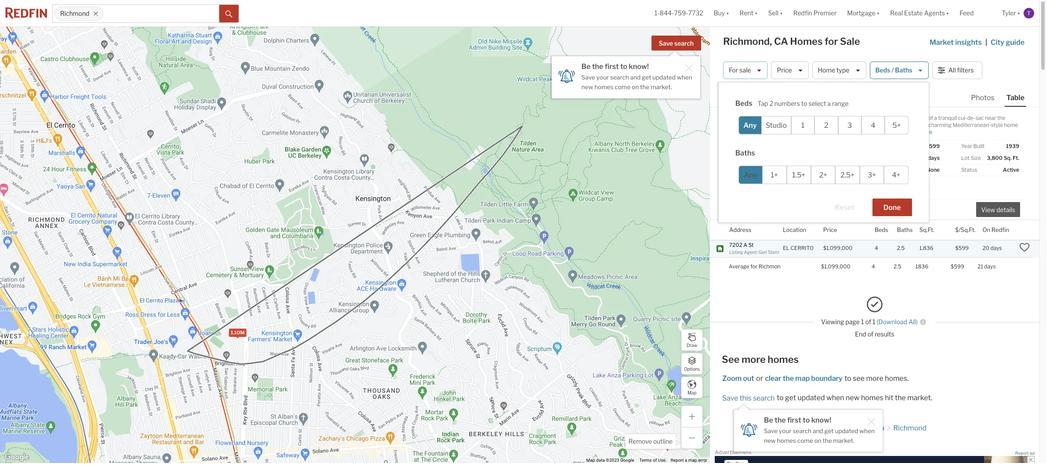 Task type: describe. For each thing, give the bounding box(es) containing it.
1 checkbox
[[792, 116, 815, 135]]

nestled at the end of a tranquil cul-de-sac near the albany border, this charming mediterranean-style home exudes vintag...
[[882, 115, 1019, 135]]

1 inside option
[[802, 121, 805, 129]]

1 vertical spatial sq.
[[855, 202, 862, 209]]

1 horizontal spatial save your search and get updated when new homes come on the market.
[[765, 428, 875, 444]]

1 horizontal spatial 1
[[862, 318, 865, 326]]

1 vertical spatial $599
[[956, 245, 970, 252]]

real
[[891, 9, 903, 17]]

view
[[982, 206, 996, 214]]

terms
[[640, 458, 652, 463]]

save inside 'button'
[[659, 40, 674, 47]]

address
[[730, 226, 752, 233]]

rent ▾ button
[[740, 0, 758, 26]]

california
[[854, 424, 885, 433]]

type
[[837, 67, 850, 74]]

844-
[[660, 9, 675, 17]]

mortgage ▾ button
[[842, 0, 885, 26]]

a
[[744, 242, 748, 248]]

0 vertical spatial more
[[742, 354, 766, 365]]

home type button
[[813, 62, 867, 79]]

when for be the first to know! dialog to the right
[[860, 428, 875, 435]]

1 horizontal spatial get
[[786, 394, 797, 402]]

1 vertical spatial more
[[867, 375, 884, 383]]

market insights | city guide
[[930, 38, 1025, 47]]

city
[[991, 38, 1005, 47]]

richmond link
[[894, 424, 927, 433]]

1.5+ radio
[[787, 166, 812, 184]]

baths inside button
[[896, 67, 913, 74]]

1 vertical spatial come
[[798, 437, 814, 444]]

average
[[729, 264, 750, 270]]

0 vertical spatial days
[[929, 155, 940, 161]]

0 vertical spatial 2.5
[[898, 245, 905, 252]]

0 horizontal spatial new
[[582, 83, 594, 90]]

beds button
[[875, 220, 889, 240]]

(download
[[877, 318, 908, 326]]

2+ radio
[[812, 166, 836, 184]]

more
[[920, 129, 933, 135]]

21
[[978, 263, 984, 270]]

map for map
[[688, 390, 697, 395]]

redfin for redfin premier
[[794, 9, 813, 17]]

all filters
[[949, 67, 974, 74]]

richmond:
[[759, 264, 785, 270]]

0 horizontal spatial richmond
[[60, 10, 89, 17]]

map region
[[0, 0, 736, 463]]

favorite this home image
[[1020, 242, 1031, 253]]

viewing page 1 of 1 (download all)
[[822, 318, 918, 326]]

size
[[971, 155, 982, 161]]

1 vertical spatial 2.5
[[894, 263, 902, 270]]

2 vertical spatial get
[[825, 428, 834, 435]]

hit
[[886, 394, 894, 402]]

2.5+ radio
[[836, 166, 860, 184]]

sq.ft.
[[920, 226, 935, 233]]

buy
[[714, 9, 725, 17]]

1 horizontal spatial be the first to know!
[[765, 416, 832, 425]]

table button
[[1005, 93, 1027, 107]]

2 inside checkbox
[[825, 121, 829, 129]]

1 horizontal spatial be the first to know! dialog
[[735, 405, 883, 452]]

status
[[962, 167, 978, 173]]

0 horizontal spatial a
[[685, 458, 688, 463]]

x-out this home image
[[899, 204, 910, 215]]

ad
[[1030, 451, 1035, 456]]

viewing
[[822, 318, 845, 326]]

1 vertical spatial 4
[[875, 245, 879, 252]]

none
[[927, 167, 940, 173]]

3+ radio
[[860, 166, 885, 184]]

0 vertical spatial be
[[582, 62, 591, 71]]

2 horizontal spatial 1
[[873, 318, 876, 326]]

draw
[[687, 343, 698, 348]]

report for report ad
[[1016, 451, 1029, 456]]

boundary
[[812, 375, 843, 383]]

4 inside checkbox
[[872, 121, 876, 129]]

sq.ft. button
[[920, 220, 935, 240]]

on
[[983, 226, 991, 233]]

year
[[962, 143, 973, 149]]

0 horizontal spatial market.
[[651, 83, 672, 90]]

stern
[[769, 250, 780, 255]]

3,800
[[988, 155, 1003, 161]]

real estate agents ▾ button
[[885, 0, 955, 26]]

report for report a map error
[[671, 458, 684, 463]]

redfin for redfin
[[823, 424, 845, 433]]

on redfin button
[[983, 220, 1010, 240]]

zoom out or clear the map boundary to see more homes.
[[723, 375, 909, 383]]

a for of
[[935, 115, 938, 121]]

7202
[[730, 242, 743, 248]]

remove
[[629, 438, 652, 445]]

2 vertical spatial days
[[985, 263, 996, 270]]

listing
[[730, 250, 744, 255]]

0 vertical spatial price button
[[772, 62, 809, 79]]

end
[[918, 115, 927, 121]]

2 vertical spatial $599
[[951, 263, 965, 270]]

beds / baths
[[876, 67, 913, 74]]

4 checkbox
[[862, 116, 886, 135]]

of up the end of results
[[866, 318, 872, 326]]

2 checkbox
[[815, 116, 839, 135]]

1-
[[655, 9, 660, 17]]

photos
[[972, 94, 995, 102]]

1 horizontal spatial price button
[[824, 220, 838, 240]]

richmond,
[[724, 36, 773, 47]]

1 vertical spatial market.
[[908, 394, 933, 402]]

0 horizontal spatial map
[[689, 458, 697, 463]]

save this search
[[723, 394, 775, 403]]

1 vertical spatial 20
[[983, 245, 990, 252]]

mediterranean-
[[953, 122, 992, 128]]

1,836
[[920, 245, 934, 252]]

active
[[1004, 167, 1020, 173]]

nestled
[[882, 115, 902, 121]]

1+ radio
[[763, 166, 787, 184]]

1 vertical spatial updated
[[798, 394, 825, 402]]

3+
[[868, 171, 877, 179]]

homes
[[791, 36, 823, 47]]

1 vertical spatial and
[[813, 428, 824, 435]]

this inside "nestled at the end of a tranquil cul-de-sac near the albany border, this charming mediterranean-style home exudes vintag..."
[[919, 122, 928, 128]]

4+
[[893, 171, 901, 179]]

for
[[729, 67, 739, 74]]

table
[[1007, 94, 1025, 102]]

real estate agents ▾ link
[[891, 0, 950, 26]]

redfin link
[[823, 424, 845, 433]]

remove richmond image
[[93, 11, 99, 16]]

mortgage
[[848, 9, 876, 17]]

1 horizontal spatial richmond
[[894, 424, 927, 433]]

de-
[[968, 115, 976, 121]]

save this search button
[[722, 394, 776, 403]]

buy ▾ button
[[714, 0, 730, 26]]

charming
[[929, 122, 952, 128]]

more link
[[920, 129, 933, 135]]

1 vertical spatial 20 days
[[983, 245, 1003, 252]]

1836
[[916, 263, 929, 270]]

0 vertical spatial for
[[825, 36, 839, 47]]

view details link
[[977, 201, 1021, 217]]

end
[[856, 330, 867, 338]]

favorite this home image
[[881, 204, 892, 215]]

2 vertical spatial updated
[[836, 428, 859, 435]]

0 horizontal spatial on
[[632, 83, 639, 90]]

sale
[[841, 36, 861, 47]]

1 vertical spatial ft.
[[863, 202, 868, 209]]

remove outline button
[[626, 434, 676, 449]]

map for map data ©2023 google
[[587, 458, 595, 463]]

premier
[[814, 9, 837, 17]]

redfin premier button
[[789, 0, 842, 26]]

▾ for sell ▾
[[780, 9, 783, 17]]

0 vertical spatial 2
[[770, 100, 774, 107]]

0 horizontal spatial be the first to know!
[[582, 62, 649, 71]]

0 vertical spatial 20 days
[[920, 155, 940, 161]]

7202 a st listing agent: geri stern el cerrito
[[730, 242, 814, 255]]

0 vertical spatial get
[[642, 74, 652, 81]]

see more homes
[[722, 354, 799, 365]]

tranquil
[[939, 115, 958, 121]]

sell
[[769, 9, 779, 17]]

google image
[[2, 452, 31, 463]]

0 vertical spatial sq.
[[1004, 155, 1012, 161]]

feed button
[[955, 0, 997, 26]]

map data ©2023 google
[[587, 458, 635, 463]]

of left use at the bottom
[[653, 458, 657, 463]]



Task type: vqa. For each thing, say whether or not it's contained in the screenshot.
We
no



Task type: locate. For each thing, give the bounding box(es) containing it.
2 option group from the top
[[739, 166, 909, 184]]

▾ inside mortgage ▾ dropdown button
[[877, 9, 880, 17]]

user photo image
[[1024, 8, 1035, 18]]

1 horizontal spatial a
[[828, 100, 831, 107]]

4 ▾ from the left
[[877, 9, 880, 17]]

20 days up 'none'
[[920, 155, 940, 161]]

richmond, ca homes for sale
[[724, 36, 861, 47]]

baths left sq. ft.
[[834, 202, 848, 209]]

redfin right on
[[992, 226, 1010, 233]]

cul-
[[959, 115, 968, 121]]

map left boundary
[[796, 375, 810, 383]]

zoom
[[723, 375, 742, 383]]

this down end at the right of page
[[919, 122, 928, 128]]

report ad
[[1016, 451, 1035, 456]]

error
[[699, 458, 708, 463]]

0 horizontal spatial and
[[631, 74, 641, 81]]

outline
[[654, 438, 673, 445]]

when for the leftmost be the first to know! dialog
[[677, 74, 693, 81]]

price down ca
[[777, 67, 792, 74]]

▾ right mortgage
[[877, 9, 880, 17]]

end of results
[[856, 330, 895, 338]]

3 ▾ from the left
[[780, 9, 783, 17]]

0 horizontal spatial ft.
[[863, 202, 868, 209]]

5+ checkbox
[[886, 116, 909, 135]]

0 vertical spatial first
[[605, 62, 619, 71]]

0 vertical spatial know!
[[629, 62, 649, 71]]

0 horizontal spatial 20
[[920, 155, 927, 161]]

2 down select
[[825, 121, 829, 129]]

▾ right sell
[[780, 9, 783, 17]]

price
[[777, 67, 792, 74], [824, 226, 838, 233]]

any for studio
[[744, 121, 757, 129]]

rent ▾
[[740, 9, 758, 17]]

beds left tap
[[736, 99, 753, 108]]

▾ for tyler ▾
[[1018, 9, 1021, 17]]

map down options
[[688, 390, 697, 395]]

2 vertical spatial 4
[[872, 263, 876, 270]]

map left error
[[689, 458, 697, 463]]

baths right /
[[896, 67, 913, 74]]

1 horizontal spatial be
[[765, 416, 774, 425]]

a left range
[[828, 100, 831, 107]]

submit search image
[[226, 10, 233, 17]]

of
[[929, 115, 934, 121], [866, 318, 872, 326], [868, 330, 874, 338], [653, 458, 657, 463]]

favorite button image
[[858, 109, 873, 124]]

2 vertical spatial when
[[860, 428, 875, 435]]

1 vertical spatial be
[[765, 416, 774, 425]]

1 vertical spatial know!
[[812, 416, 832, 425]]

3,800 sq. ft.
[[988, 155, 1020, 161]]

4
[[872, 121, 876, 129], [875, 245, 879, 252], [872, 263, 876, 270]]

1 horizontal spatial first
[[788, 416, 802, 425]]

any left 1+
[[744, 171, 758, 179]]

sq. ft.
[[855, 202, 868, 209]]

previous button image
[[732, 157, 741, 166]]

a inside "nestled at the end of a tranquil cul-de-sac near the albany border, this charming mediterranean-style home exudes vintag..."
[[935, 115, 938, 121]]

baths button
[[898, 220, 913, 240]]

beds for beds / baths
[[876, 67, 891, 74]]

search
[[675, 40, 694, 47], [611, 74, 629, 81], [754, 394, 775, 403], [793, 428, 812, 435]]

a up charming
[[935, 115, 938, 121]]

Any checkbox
[[739, 116, 762, 135]]

to inside dialog
[[802, 100, 808, 107]]

©2023
[[606, 458, 620, 463]]

1 ▾ from the left
[[727, 9, 730, 17]]

1 vertical spatial first
[[788, 416, 802, 425]]

1 vertical spatial price
[[824, 226, 838, 233]]

redfin inside on redfin 'button'
[[992, 226, 1010, 233]]

5+
[[893, 121, 902, 129]]

ad region
[[715, 457, 1035, 463]]

use
[[658, 458, 666, 463]]

1 horizontal spatial price
[[824, 226, 838, 233]]

1 vertical spatial get
[[786, 394, 797, 402]]

options button
[[681, 353, 703, 375]]

1 vertical spatial days
[[991, 245, 1003, 252]]

2.5 down baths 'button'
[[898, 245, 905, 252]]

know!
[[629, 62, 649, 71], [812, 416, 832, 425]]

0 vertical spatial when
[[677, 74, 693, 81]]

0 vertical spatial and
[[631, 74, 641, 81]]

4+ radio
[[885, 166, 909, 184]]

any for 1+
[[744, 171, 758, 179]]

a for select
[[828, 100, 831, 107]]

0 vertical spatial updated
[[653, 74, 676, 81]]

more
[[742, 354, 766, 365], [867, 375, 884, 383]]

tyler ▾
[[1003, 9, 1021, 17]]

ft. right reset
[[863, 202, 868, 209]]

2 horizontal spatial when
[[860, 428, 875, 435]]

report ad button
[[1016, 451, 1035, 458]]

▾ inside rent ▾ dropdown button
[[755, 9, 758, 17]]

1 vertical spatial a
[[935, 115, 938, 121]]

1 horizontal spatial ft.
[[1013, 155, 1020, 161]]

any inside checkbox
[[744, 121, 757, 129]]

▾ for buy ▾
[[727, 9, 730, 17]]

0 vertical spatial save your search and get updated when new homes come on the market.
[[582, 74, 693, 90]]

1 vertical spatial beds
[[736, 99, 753, 108]]

st
[[749, 242, 754, 248]]

out
[[744, 375, 755, 383]]

map button
[[681, 377, 703, 399]]

0 vertical spatial be the first to know! dialog
[[552, 51, 701, 98]]

2 right tap
[[770, 100, 774, 107]]

view details
[[982, 206, 1016, 214]]

3 checkbox
[[839, 116, 862, 135]]

rent ▾ button
[[735, 0, 763, 26]]

2.5
[[898, 245, 905, 252], [894, 263, 902, 270]]

updated down zoom out or clear the map boundary to see more homes.
[[798, 394, 825, 402]]

0 horizontal spatial be the first to know! dialog
[[552, 51, 701, 98]]

1 horizontal spatial 20 days
[[983, 245, 1003, 252]]

beds down favorite this home image
[[875, 226, 889, 233]]

1 vertical spatial your
[[779, 428, 792, 435]]

759-
[[675, 9, 689, 17]]

1 vertical spatial $1,099,000
[[822, 263, 851, 270]]

map left data
[[587, 458, 595, 463]]

▾ inside buy ▾ dropdown button
[[727, 9, 730, 17]]

report inside button
[[1016, 451, 1029, 456]]

▾ right 'agents'
[[947, 9, 950, 17]]

updated down save search
[[653, 74, 676, 81]]

1 horizontal spatial report
[[1016, 451, 1029, 456]]

results
[[875, 330, 895, 338]]

None search field
[[104, 5, 219, 22]]

21 days
[[978, 263, 996, 270]]

at
[[903, 115, 908, 121]]

0 vertical spatial report
[[1016, 451, 1029, 456]]

cerrito
[[791, 245, 814, 252]]

mortgage ▾ button
[[848, 0, 880, 26]]

0 vertical spatial 20
[[920, 155, 927, 161]]

▾ inside sell ▾ dropdown button
[[780, 9, 783, 17]]

2.5 left 1836
[[894, 263, 902, 270]]

0 horizontal spatial come
[[615, 83, 631, 90]]

richmond down hit
[[894, 424, 927, 433]]

0 horizontal spatial updated
[[653, 74, 676, 81]]

1 vertical spatial report
[[671, 458, 684, 463]]

2+
[[820, 171, 828, 179]]

dialog
[[719, 83, 929, 222]]

6 ▾ from the left
[[1018, 9, 1021, 17]]

1 horizontal spatial 2
[[825, 121, 829, 129]]

▾ right rent
[[755, 9, 758, 17]]

0 vertical spatial option group
[[739, 116, 909, 135]]

0 vertical spatial map
[[796, 375, 810, 383]]

favorite button checkbox
[[858, 109, 873, 124]]

20 up 'none'
[[920, 155, 927, 161]]

0 horizontal spatial know!
[[629, 62, 649, 71]]

buy ▾ button
[[709, 0, 735, 26]]

1 vertical spatial map
[[587, 458, 595, 463]]

beds for beds button
[[875, 226, 889, 233]]

report right use at the bottom
[[671, 458, 684, 463]]

days right 21 at right bottom
[[985, 263, 996, 270]]

geri
[[759, 250, 768, 255]]

▾ right buy at right
[[727, 9, 730, 17]]

Any radio
[[739, 166, 763, 184]]

albany
[[882, 122, 899, 128]]

sq. up 'active'
[[1004, 155, 1012, 161]]

1-844-759-7732 link
[[655, 9, 704, 17]]

when up ad region
[[860, 428, 875, 435]]

1 horizontal spatial know!
[[812, 416, 832, 425]]

see
[[853, 375, 865, 383]]

price button down reset
[[824, 220, 838, 240]]

home
[[1005, 122, 1019, 128]]

2 horizontal spatial get
[[825, 428, 834, 435]]

(download all) link
[[877, 318, 918, 326]]

map
[[688, 390, 697, 395], [587, 458, 595, 463]]

0 vertical spatial $1,099,000
[[824, 245, 853, 252]]

beds inside button
[[876, 67, 891, 74]]

1 vertical spatial map
[[689, 458, 697, 463]]

more right see
[[867, 375, 884, 383]]

vintag...
[[901, 129, 920, 135]]

0 horizontal spatial this
[[740, 394, 752, 403]]

dialog containing beds
[[719, 83, 929, 222]]

1 horizontal spatial map
[[796, 375, 810, 383]]

1.10m
[[231, 330, 245, 336]]

of right end at the right of page
[[929, 115, 934, 121]]

0 horizontal spatial 1
[[802, 121, 805, 129]]

of inside "nestled at the end of a tranquil cul-de-sac near the albany border, this charming mediterranean-style home exudes vintag..."
[[929, 115, 934, 121]]

baths down x-out this home icon
[[898, 226, 913, 233]]

days down on redfin 'button'
[[991, 245, 1003, 252]]

buy ▾
[[714, 9, 730, 17]]

2 horizontal spatial market.
[[908, 394, 933, 402]]

$599 left 21 at right bottom
[[951, 263, 965, 270]]

your
[[597, 74, 609, 81], [779, 428, 792, 435]]

this down out
[[740, 394, 752, 403]]

/
[[892, 67, 894, 74]]

tyler
[[1003, 9, 1017, 17]]

▾ for rent ▾
[[755, 9, 758, 17]]

be the first to know! dialog
[[552, 51, 701, 98], [735, 405, 883, 452]]

2 horizontal spatial new
[[846, 394, 860, 402]]

days up 'none'
[[929, 155, 940, 161]]

0 vertical spatial price
[[777, 67, 792, 74]]

photo of 7202 a st, el cerrito, ca 94530 image
[[724, 107, 875, 220]]

report a map error link
[[671, 458, 708, 463]]

1 vertical spatial for
[[751, 264, 758, 270]]

▾ inside real estate agents ▾ link
[[947, 9, 950, 17]]

1.5+
[[793, 171, 806, 179]]

any inside option
[[744, 171, 758, 179]]

all filters button
[[933, 62, 983, 79]]

reset button
[[824, 199, 866, 216]]

report left ad
[[1016, 451, 1029, 456]]

1 horizontal spatial more
[[867, 375, 884, 383]]

0 horizontal spatial map
[[587, 458, 595, 463]]

Studio checkbox
[[762, 116, 792, 135]]

price button down 'richmond, ca homes for sale'
[[772, 62, 809, 79]]

for down agent:
[[751, 264, 758, 270]]

5 ▾ from the left
[[947, 9, 950, 17]]

1 horizontal spatial 20
[[983, 245, 990, 252]]

when down boundary
[[827, 394, 845, 402]]

0 vertical spatial come
[[615, 83, 631, 90]]

page
[[846, 318, 860, 326]]

0 vertical spatial any
[[744, 121, 757, 129]]

1 vertical spatial on
[[815, 437, 822, 444]]

1 vertical spatial price button
[[824, 220, 838, 240]]

sq. right reset
[[855, 202, 862, 209]]

20 up 21 days
[[983, 245, 990, 252]]

1 horizontal spatial new
[[765, 437, 776, 444]]

1 right page
[[862, 318, 865, 326]]

market.
[[651, 83, 672, 90], [908, 394, 933, 402], [834, 437, 855, 444]]

studio
[[766, 121, 787, 129]]

draw button
[[681, 329, 703, 351]]

1-844-759-7732
[[655, 9, 704, 17]]

|
[[986, 38, 988, 47]]

$/sq.ft.
[[956, 226, 976, 233]]

1 horizontal spatial redfin
[[823, 424, 845, 433]]

1 horizontal spatial this
[[919, 122, 928, 128]]

0 horizontal spatial when
[[677, 74, 693, 81]]

2 ▾ from the left
[[755, 9, 758, 17]]

save your search and get updated when new homes come on the market.
[[582, 74, 693, 90], [765, 428, 875, 444]]

0 horizontal spatial save your search and get updated when new homes come on the market.
[[582, 74, 693, 90]]

search inside 'button'
[[675, 40, 694, 47]]

map
[[796, 375, 810, 383], [689, 458, 697, 463]]

0 horizontal spatial first
[[605, 62, 619, 71]]

map inside button
[[688, 390, 697, 395]]

0 vertical spatial $599
[[926, 143, 940, 149]]

any left studio
[[744, 121, 757, 129]]

sell ▾ button
[[763, 0, 789, 26]]

report
[[1016, 451, 1029, 456], [671, 458, 684, 463]]

a inside dialog
[[828, 100, 831, 107]]

advertisement
[[715, 449, 752, 456]]

done
[[884, 204, 902, 212]]

2 horizontal spatial updated
[[836, 428, 859, 435]]

of right end
[[868, 330, 874, 338]]

0 vertical spatial be the first to know!
[[582, 62, 649, 71]]

▾ for mortgage ▾
[[877, 9, 880, 17]]

1 option group from the top
[[739, 116, 909, 135]]

1 vertical spatial this
[[740, 394, 752, 403]]

1 horizontal spatial when
[[827, 394, 845, 402]]

20 days down on redfin 'button'
[[983, 245, 1003, 252]]

0 vertical spatial your
[[597, 74, 609, 81]]

$599 down $/sq.ft. button
[[956, 245, 970, 252]]

1 vertical spatial new
[[846, 394, 860, 402]]

0 vertical spatial ft.
[[1013, 155, 1020, 161]]

to get updated when new homes hit the market.
[[776, 394, 933, 402]]

ft. down 1939
[[1013, 155, 1020, 161]]

border,
[[901, 122, 918, 128]]

home type
[[818, 67, 850, 74]]

market
[[930, 38, 954, 47]]

0 horizontal spatial sq.
[[855, 202, 862, 209]]

california link
[[854, 424, 885, 433]]

richmond left remove richmond icon
[[60, 10, 89, 17]]

0 vertical spatial market.
[[651, 83, 672, 90]]

be
[[582, 62, 591, 71], [765, 416, 774, 425]]

$599 down more link
[[926, 143, 940, 149]]

1 horizontal spatial market.
[[834, 437, 855, 444]]

beds left /
[[876, 67, 891, 74]]

a left error
[[685, 458, 688, 463]]

0 horizontal spatial price button
[[772, 62, 809, 79]]

updated down 'to get updated when new homes hit the market.'
[[836, 428, 859, 435]]

days
[[929, 155, 940, 161], [991, 245, 1003, 252], [985, 263, 996, 270]]

and
[[631, 74, 641, 81], [813, 428, 824, 435]]

homes.
[[885, 375, 909, 383]]

option group
[[739, 116, 909, 135], [739, 166, 909, 184]]

0 horizontal spatial price
[[777, 67, 792, 74]]

when down save search
[[677, 74, 693, 81]]

2 vertical spatial redfin
[[823, 424, 845, 433]]

lot size
[[962, 155, 982, 161]]

▾ right tyler
[[1018, 9, 1021, 17]]

2 vertical spatial beds
[[875, 226, 889, 233]]

redfin inside redfin premier "button"
[[794, 9, 813, 17]]

2 vertical spatial market.
[[834, 437, 855, 444]]

average for richmond:
[[729, 264, 785, 270]]

the
[[592, 62, 604, 71], [641, 83, 650, 90], [909, 115, 917, 121], [998, 115, 1006, 121], [783, 375, 794, 383], [896, 394, 906, 402], [775, 416, 786, 425], [823, 437, 832, 444]]

1 up the end of results
[[873, 318, 876, 326]]

more up out
[[742, 354, 766, 365]]

details
[[997, 206, 1016, 214]]

baths up the any option at the right of page
[[736, 149, 756, 157]]

redfin left premier
[[794, 9, 813, 17]]

redfin left the california link
[[823, 424, 845, 433]]

price down reset
[[824, 226, 838, 233]]

1 horizontal spatial on
[[815, 437, 822, 444]]

for left sale
[[825, 36, 839, 47]]

0 horizontal spatial your
[[597, 74, 609, 81]]

1 down tap 2 numbers to select a range
[[802, 121, 805, 129]]

1 horizontal spatial sq.
[[1004, 155, 1012, 161]]

beds
[[876, 67, 891, 74], [736, 99, 753, 108], [875, 226, 889, 233]]



